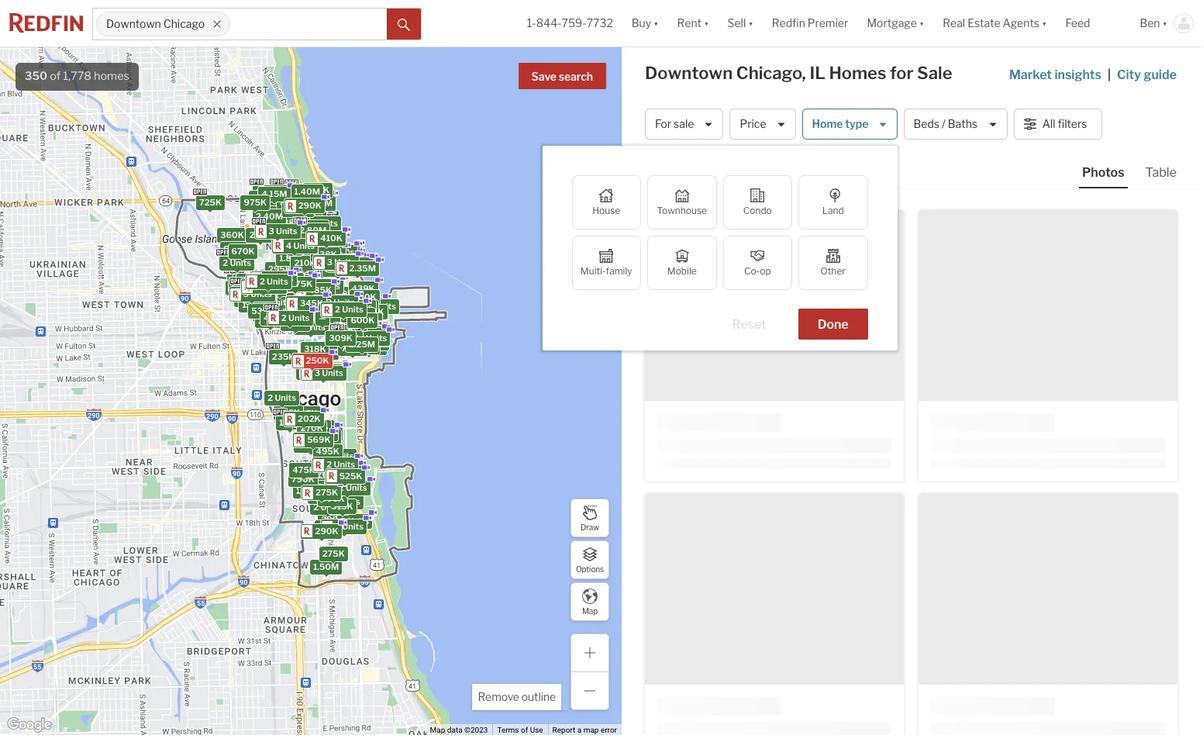 Task type: locate. For each thing, give the bounding box(es) containing it.
330k left 318k
[[272, 351, 296, 362]]

House checkbox
[[572, 175, 641, 230]]

sale
[[674, 117, 694, 131]]

baths
[[948, 117, 978, 131]]

1 horizontal spatial 400k
[[308, 422, 332, 433]]

0 horizontal spatial of
[[50, 69, 61, 83]]

695k
[[295, 195, 318, 206], [278, 224, 301, 235]]

Townhouse checkbox
[[648, 175, 717, 230]]

downtown for downtown chicago
[[106, 17, 161, 31]]

sell ▾
[[728, 17, 754, 30]]

mortgage
[[867, 17, 917, 30]]

345k down 309k
[[310, 346, 333, 357]]

1 vertical spatial 198k
[[332, 289, 354, 299]]

map down options at the bottom of page
[[582, 606, 598, 615]]

1 vertical spatial 1.20m
[[242, 299, 268, 310]]

475k up '22.5k'
[[290, 278, 313, 289]]

map for map
[[582, 606, 598, 615]]

0 vertical spatial 199k
[[302, 212, 324, 223]]

2.70m
[[320, 251, 346, 262]]

275k up 4.35m
[[362, 306, 384, 316]]

0 vertical spatial 695k
[[295, 195, 318, 206]]

1,778 left homes
[[63, 69, 91, 83]]

275k down 260k
[[316, 487, 338, 498]]

775k down 1.60m
[[339, 258, 361, 269]]

539k
[[251, 305, 275, 316]]

1 vertical spatial of
[[521, 726, 528, 735]]

1 ▾ from the left
[[654, 17, 659, 30]]

525k down 615k
[[332, 263, 355, 274]]

198k
[[305, 236, 327, 247], [332, 289, 354, 299]]

▾ for buy ▾
[[654, 17, 659, 30]]

0 horizontal spatial 375k
[[310, 484, 332, 495]]

0 horizontal spatial 700k
[[317, 428, 340, 439]]

0 vertical spatial 700k
[[353, 291, 377, 302]]

750k
[[306, 184, 330, 195]]

1 horizontal spatial map
[[582, 606, 598, 615]]

2.53m
[[306, 197, 333, 208]]

330k down 295k
[[268, 283, 291, 294]]

5 ▾ from the left
[[1042, 17, 1047, 30]]

300k
[[341, 256, 365, 266]]

None search field
[[231, 9, 387, 40]]

2.00m
[[291, 219, 318, 230], [292, 240, 319, 251], [349, 315, 376, 326]]

325k
[[298, 241, 321, 252], [230, 275, 253, 285], [300, 366, 323, 377]]

700k down 202k
[[317, 428, 340, 439]]

option group containing house
[[572, 175, 868, 290]]

co-
[[745, 265, 760, 277]]

type
[[846, 117, 869, 131]]

700k up 1.01m
[[353, 291, 377, 302]]

1 vertical spatial 235k
[[318, 521, 341, 532]]

400k
[[249, 291, 273, 301], [308, 422, 332, 433]]

dialog containing reset
[[543, 146, 898, 351]]

option group
[[572, 175, 868, 290]]

0 vertical spatial 1.40m
[[294, 186, 320, 197]]

0 horizontal spatial 198k
[[305, 236, 327, 247]]

2.00m up 3.70m
[[292, 240, 319, 251]]

il
[[810, 63, 826, 83]]

0 vertical spatial 345k
[[300, 298, 323, 309]]

4 ▾ from the left
[[920, 17, 925, 30]]

775k up 249k
[[291, 187, 313, 198]]

245k
[[308, 430, 331, 440]]

0 vertical spatial 238k
[[314, 248, 337, 259]]

photos button
[[1080, 164, 1143, 188]]

table button
[[1143, 164, 1180, 187]]

975k
[[244, 196, 267, 207]]

homes
[[829, 63, 887, 83]]

1 horizontal spatial 198k
[[332, 289, 354, 299]]

725k down 349k
[[302, 480, 324, 491]]

of right 350
[[50, 69, 61, 83]]

0 vertical spatial 1,778
[[63, 69, 91, 83]]

325k up 3.70m
[[298, 241, 321, 252]]

1.60m
[[331, 246, 357, 257]]

375k down 600k
[[337, 332, 360, 343]]

2 vertical spatial 2.00m
[[349, 315, 376, 326]]

1 vertical spatial 400k
[[308, 422, 332, 433]]

475k up the 315k
[[293, 464, 316, 475]]

315k
[[306, 482, 328, 493]]

1 horizontal spatial 775k
[[339, 258, 361, 269]]

0 vertical spatial 775k
[[291, 187, 313, 198]]

1.75m
[[311, 212, 336, 223]]

1 vertical spatial 1.40m
[[240, 275, 266, 286]]

0 vertical spatial 400k
[[249, 291, 273, 301]]

1 vertical spatial 238k
[[299, 430, 322, 441]]

1.95m
[[286, 204, 311, 214], [300, 222, 326, 232], [326, 263, 351, 274]]

1 horizontal spatial of
[[521, 726, 528, 735]]

rent ▾
[[678, 17, 709, 30]]

all filters button
[[1014, 109, 1103, 140]]

1-
[[527, 17, 536, 30]]

525k up 800k
[[339, 470, 362, 481]]

▾ for rent ▾
[[704, 17, 709, 30]]

2 vertical spatial 275k
[[322, 548, 345, 559]]

—
[[319, 312, 326, 323]]

feed
[[1066, 17, 1091, 30]]

375k up the '339k'
[[310, 484, 332, 495]]

2.00m down 950k
[[349, 315, 376, 326]]

3 ▾ from the left
[[749, 17, 754, 30]]

dialog
[[543, 146, 898, 351]]

for
[[655, 117, 672, 131]]

1 vertical spatial 325k
[[230, 275, 253, 285]]

199k up 2.80m
[[302, 212, 324, 223]]

1 horizontal spatial 700k
[[353, 291, 377, 302]]

1 vertical spatial 495k
[[264, 312, 287, 323]]

2.80m
[[300, 225, 327, 235]]

2 vertical spatial 325k
[[300, 366, 323, 377]]

325k down 250k
[[300, 366, 323, 377]]

500k
[[321, 493, 345, 504]]

0 vertical spatial 599k
[[307, 196, 330, 206]]

1.50m down 299k
[[313, 561, 339, 572]]

915k
[[331, 501, 353, 511]]

325k down 310k
[[230, 275, 253, 285]]

google image
[[4, 715, 55, 735]]

499k
[[315, 234, 339, 245]]

225k
[[300, 195, 323, 206]]

all
[[1043, 117, 1056, 131]]

725k up 360k
[[199, 196, 222, 207]]

235k left 318k
[[272, 351, 295, 362]]

775k
[[291, 187, 313, 198], [339, 258, 361, 269]]

235k
[[272, 351, 295, 362], [318, 521, 341, 532]]

Multi-family checkbox
[[572, 236, 641, 290]]

save search button
[[519, 63, 607, 89]]

of left use
[[521, 726, 528, 735]]

290k
[[298, 200, 322, 211], [288, 278, 311, 289], [315, 525, 339, 536]]

330k up 985k
[[293, 207, 317, 218]]

985k
[[288, 219, 311, 230]]

1 vertical spatial 725k
[[296, 282, 319, 293]]

3 units
[[276, 186, 305, 197], [284, 201, 312, 212], [300, 214, 328, 225], [269, 225, 298, 236], [326, 246, 355, 257], [329, 253, 358, 264], [327, 256, 356, 267], [324, 264, 353, 275], [265, 272, 294, 283], [312, 280, 340, 291], [255, 281, 284, 291], [243, 288, 272, 299], [292, 292, 321, 303], [245, 293, 273, 304], [237, 293, 266, 304], [308, 312, 337, 323], [351, 328, 380, 339], [353, 330, 382, 340], [348, 341, 377, 352], [355, 342, 384, 353], [315, 368, 343, 378], [341, 516, 369, 526]]

235k down 915k
[[318, 521, 341, 532]]

2.00m down 249k
[[291, 219, 318, 230]]

1 vertical spatial 2.00m
[[292, 240, 319, 251]]

360k
[[220, 229, 244, 240]]

1 horizontal spatial downtown
[[645, 63, 733, 83]]

0 horizontal spatial 1.20m
[[242, 299, 268, 310]]

recommended button
[[755, 161, 849, 176]]

1.95m down "2.70m" at the top left
[[326, 263, 351, 274]]

595k
[[313, 223, 336, 233]]

2 vertical spatial 290k
[[315, 525, 339, 536]]

495k down 490k
[[246, 288, 270, 299]]

2 ▾ from the left
[[704, 17, 709, 30]]

265k
[[249, 229, 272, 240]]

240k
[[320, 489, 343, 500]]

380k
[[311, 254, 335, 265]]

co-op
[[745, 265, 771, 277]]

1 horizontal spatial 1.20m
[[326, 248, 351, 259]]

238k
[[314, 248, 337, 259], [299, 430, 322, 441]]

0 vertical spatial 235k
[[272, 351, 295, 362]]

1 vertical spatial 199k
[[279, 417, 301, 428]]

a
[[578, 726, 582, 735]]

done
[[818, 317, 849, 332]]

downtown down "rent"
[[645, 63, 733, 83]]

reset button
[[713, 309, 786, 340]]

0 vertical spatial downtown
[[106, 17, 161, 31]]

725k up '22.5k'
[[296, 282, 319, 293]]

345k
[[300, 298, 323, 309], [310, 346, 333, 357]]

349k
[[312, 466, 336, 477]]

1 horizontal spatial 199k
[[302, 212, 324, 223]]

rent ▾ button
[[668, 0, 719, 47]]

0 vertical spatial 375k
[[337, 332, 360, 343]]

2.48m
[[308, 259, 335, 269]]

795k
[[341, 342, 364, 353]]

▾ right the sell
[[749, 17, 754, 30]]

1 vertical spatial 569k
[[307, 434, 331, 445]]

Other checkbox
[[799, 236, 868, 290]]

275k down 299k
[[322, 548, 345, 559]]

▾ right "rent"
[[704, 17, 709, 30]]

report a map error
[[553, 726, 617, 735]]

615k
[[337, 248, 359, 259]]

7.50m
[[297, 189, 324, 200]]

of for 350
[[50, 69, 61, 83]]

0 horizontal spatial 1.40m
[[240, 275, 266, 286]]

700k
[[353, 291, 377, 302], [317, 428, 340, 439]]

▾ right mortgage on the right of page
[[920, 17, 925, 30]]

1 vertical spatial 275k
[[316, 487, 338, 498]]

▾ right agents on the right top of the page
[[1042, 17, 1047, 30]]

|
[[1108, 67, 1111, 82]]

0 vertical spatial 2.00m
[[291, 219, 318, 230]]

2.40m
[[256, 211, 283, 222]]

city
[[1118, 67, 1142, 82]]

345k down the 485k
[[300, 298, 323, 309]]

405k
[[310, 232, 333, 243]]

1.95m up 850k
[[300, 222, 326, 232]]

map inside button
[[582, 606, 598, 615]]

495k left 5
[[264, 312, 287, 323]]

downtown chicago, il homes for sale
[[645, 63, 953, 83]]

insights
[[1055, 67, 1102, 82]]

1 vertical spatial 1,778
[[645, 162, 674, 175]]

1 vertical spatial 475k
[[293, 464, 316, 475]]

▾ right the ben
[[1163, 17, 1168, 30]]

▾ right buy
[[654, 17, 659, 30]]

0 horizontal spatial downtown
[[106, 17, 161, 31]]

199k left 225
[[279, 417, 301, 428]]

495k down the 280k
[[316, 446, 340, 457]]

1 vertical spatial downtown
[[645, 63, 733, 83]]

0 vertical spatial of
[[50, 69, 61, 83]]

▾ for mortgage ▾
[[920, 17, 925, 30]]

downtown
[[106, 17, 161, 31], [645, 63, 733, 83]]

1,778 up townhouse option
[[645, 162, 674, 175]]

1 vertical spatial map
[[430, 726, 445, 735]]

0 horizontal spatial 1,778
[[63, 69, 91, 83]]

399k
[[334, 256, 358, 266], [272, 299, 295, 310], [313, 440, 336, 451], [306, 486, 329, 497]]

downtown left chicago
[[106, 17, 161, 31]]

1 horizontal spatial 375k
[[337, 332, 360, 343]]

home type button
[[802, 109, 898, 140]]

1 vertical spatial 390k
[[304, 254, 328, 265]]

0 vertical spatial map
[[582, 606, 598, 615]]

0 horizontal spatial 775k
[[291, 187, 313, 198]]

1 horizontal spatial 1.40m
[[294, 186, 320, 197]]

buy ▾
[[632, 17, 659, 30]]

0 vertical spatial 569k
[[277, 407, 300, 418]]

for
[[890, 63, 914, 83]]

790k
[[292, 474, 315, 485]]

1 vertical spatial 330k
[[268, 283, 291, 294]]

950k
[[359, 299, 383, 310]]

6 ▾ from the left
[[1163, 17, 1168, 30]]

map left data
[[430, 726, 445, 735]]

0 horizontal spatial map
[[430, 726, 445, 735]]

0 horizontal spatial 235k
[[272, 351, 295, 362]]

1.95m up "385k"
[[286, 204, 311, 214]]

585k
[[324, 256, 347, 267]]



Task type: describe. For each thing, give the bounding box(es) containing it.
table
[[1146, 165, 1177, 180]]

home type
[[812, 117, 869, 131]]

Land checkbox
[[799, 175, 868, 230]]

real
[[943, 17, 966, 30]]

1 horizontal spatial 1,778
[[645, 162, 674, 175]]

map data ©2023
[[430, 726, 488, 735]]

1 horizontal spatial 235k
[[318, 521, 341, 532]]

339k
[[318, 495, 341, 506]]

0 vertical spatial 525k
[[332, 263, 355, 274]]

market
[[1010, 67, 1053, 82]]

mobile
[[668, 265, 697, 277]]

1.35m
[[258, 315, 284, 326]]

options
[[576, 564, 604, 574]]

condo
[[744, 205, 772, 216]]

remove downtown chicago image
[[213, 19, 222, 29]]

2 vertical spatial 330k
[[272, 351, 296, 362]]

price button
[[730, 109, 796, 140]]

map region
[[0, 0, 714, 735]]

multi-
[[581, 265, 606, 277]]

335k
[[278, 275, 301, 286]]

rent ▾ button
[[678, 0, 709, 47]]

remove outline
[[478, 690, 556, 703]]

1 vertical spatial 525k
[[339, 470, 362, 481]]

5 units
[[297, 322, 326, 333]]

remove outline button
[[473, 684, 562, 710]]

recommended
[[758, 162, 836, 175]]

op
[[760, 265, 771, 277]]

multi-family
[[581, 265, 633, 277]]

mortgage ▾
[[867, 17, 925, 30]]

1 vertical spatial 775k
[[339, 258, 361, 269]]

for sale button
[[645, 109, 724, 140]]

600k
[[351, 314, 375, 325]]

1 vertical spatial 695k
[[278, 224, 301, 235]]

outline
[[522, 690, 556, 703]]

250k
[[306, 355, 329, 366]]

379k
[[313, 228, 336, 239]]

1 vertical spatial 345k
[[310, 346, 333, 357]]

1.50m down 490k
[[236, 286, 261, 297]]

2 vertical spatial 569k
[[328, 484, 352, 495]]

land
[[823, 205, 844, 216]]

beds
[[914, 117, 940, 131]]

real estate agents ▾ button
[[934, 0, 1057, 47]]

filters
[[1058, 117, 1088, 131]]

625k
[[252, 192, 275, 203]]

homes
[[94, 69, 129, 83]]

2.25m
[[349, 339, 375, 350]]

done button
[[799, 309, 868, 340]]

270k
[[301, 422, 323, 433]]

1 vertical spatial 599k
[[289, 261, 313, 272]]

photos
[[1083, 165, 1125, 180]]

map
[[584, 726, 599, 735]]

420k
[[284, 318, 307, 328]]

0 vertical spatial 1.20m
[[326, 248, 351, 259]]

2 vertical spatial 599k
[[295, 289, 318, 300]]

terms of use
[[498, 726, 543, 735]]

Mobile checkbox
[[648, 236, 717, 290]]

1.65m
[[333, 466, 358, 476]]

chicago
[[163, 17, 205, 31]]

485k
[[308, 284, 332, 295]]

use
[[530, 726, 543, 735]]

289k
[[232, 279, 255, 290]]

374k
[[290, 285, 313, 295]]

0 vertical spatial 275k
[[362, 306, 384, 316]]

▾ for sell ▾
[[749, 17, 754, 30]]

1 vertical spatial 290k
[[288, 278, 311, 289]]

market insights link
[[1010, 50, 1102, 85]]

3.20m
[[304, 190, 331, 201]]

295k
[[268, 263, 291, 274]]

save search
[[532, 70, 593, 83]]

0 horizontal spatial 400k
[[249, 291, 273, 301]]

0 vertical spatial 475k
[[290, 278, 313, 289]]

0 vertical spatial 495k
[[246, 288, 270, 299]]

Co-op checkbox
[[723, 236, 793, 290]]

real estate agents ▾ link
[[943, 0, 1047, 47]]

search
[[559, 70, 593, 83]]

0 vertical spatial 198k
[[305, 236, 327, 247]]

1 vertical spatial 210k
[[294, 257, 316, 268]]

0 vertical spatial 330k
[[293, 207, 317, 218]]

estate
[[968, 17, 1001, 30]]

redfin
[[772, 17, 806, 30]]

agents
[[1003, 17, 1040, 30]]

beds / baths
[[914, 117, 978, 131]]

report a map error link
[[553, 726, 617, 735]]

sort
[[730, 162, 753, 175]]

2 vertical spatial 495k
[[316, 446, 340, 457]]

318k
[[304, 343, 326, 354]]

3.70m
[[301, 252, 328, 263]]

202k
[[298, 413, 321, 424]]

submit search image
[[398, 18, 410, 31]]

▾ for ben ▾
[[1163, 17, 1168, 30]]

0 vertical spatial 290k
[[298, 200, 322, 211]]

0 vertical spatial 1.95m
[[286, 204, 311, 214]]

©2023
[[465, 726, 488, 735]]

1 vertical spatial 1.95m
[[300, 222, 326, 232]]

699k
[[339, 253, 362, 264]]

0 vertical spatial 210k
[[309, 227, 331, 238]]

1 vertical spatial 375k
[[310, 484, 332, 495]]

800k
[[332, 494, 356, 505]]

options button
[[571, 541, 610, 579]]

259k
[[294, 222, 317, 232]]

error
[[601, 726, 617, 735]]

0 vertical spatial 325k
[[298, 241, 321, 252]]

option group inside dialog
[[572, 175, 868, 290]]

buy
[[632, 17, 652, 30]]

0 horizontal spatial 199k
[[279, 417, 301, 428]]

844-
[[536, 17, 562, 30]]

downtown for downtown chicago, il homes for sale
[[645, 63, 733, 83]]

2 vertical spatial 725k
[[302, 480, 324, 491]]

mortgage ▾ button
[[867, 0, 925, 47]]

309k
[[329, 332, 353, 343]]

draw button
[[571, 499, 610, 537]]

0 vertical spatial 725k
[[199, 196, 222, 207]]

report
[[553, 726, 576, 735]]

260k
[[317, 469, 340, 480]]

Condo checkbox
[[723, 175, 793, 230]]

4.15m
[[262, 188, 287, 199]]

2.35m
[[349, 262, 376, 273]]

townhouse
[[657, 205, 707, 216]]

map for map data ©2023
[[430, 726, 445, 735]]

280k
[[315, 431, 338, 442]]

385k
[[283, 217, 306, 228]]

1.80m
[[279, 253, 305, 263]]

family
[[606, 265, 633, 277]]

1.50m up '22.5k'
[[304, 283, 329, 294]]

2 vertical spatial 1.95m
[[326, 263, 351, 274]]

0 vertical spatial 390k
[[307, 196, 330, 206]]

845k
[[278, 274, 301, 285]]

of for terms
[[521, 726, 528, 735]]

1 vertical spatial 700k
[[317, 428, 340, 439]]

2.45m
[[352, 315, 379, 325]]

mortgage ▾ button
[[858, 0, 934, 47]]

/
[[942, 117, 946, 131]]



Task type: vqa. For each thing, say whether or not it's contained in the screenshot.
left to
no



